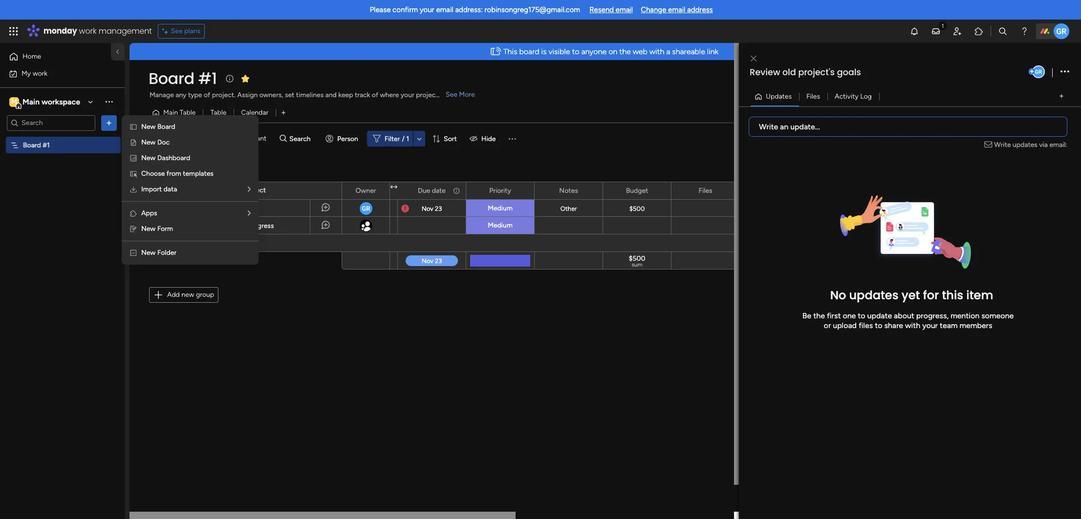 Task type: vqa. For each thing, say whether or not it's contained in the screenshot.
visible
yes



Task type: describe. For each thing, give the bounding box(es) containing it.
animation image
[[487, 43, 503, 60]]

activity log
[[835, 92, 872, 100]]

menu image
[[508, 134, 517, 144]]

assess
[[185, 222, 206, 230]]

new for new project
[[152, 134, 166, 143]]

review old project's goals
[[750, 66, 861, 78]]

be
[[802, 311, 811, 320]]

Due date field
[[415, 185, 448, 196]]

resend
[[589, 5, 614, 14]]

home button
[[6, 49, 105, 65]]

choose from templates
[[141, 170, 214, 178]]

0 horizontal spatial the
[[619, 47, 631, 56]]

1 horizontal spatial greg robinson image
[[1054, 23, 1069, 39]]

main table button
[[148, 105, 203, 121]]

email for resend email
[[616, 5, 633, 14]]

new for new board
[[141, 123, 156, 131]]

old for review
[[782, 66, 796, 78]]

search everything image
[[998, 26, 1008, 36]]

the inside be the first one to update about progress, mention someone or upload files to share with your team members
[[813, 311, 825, 320]]

form
[[157, 225, 173, 233]]

0 vertical spatial board
[[149, 67, 194, 89]]

address:
[[455, 5, 483, 14]]

0 vertical spatial with
[[649, 47, 664, 56]]

import data image
[[130, 186, 137, 194]]

this  board is visible to anyone on the web with a shareable link
[[503, 47, 718, 56]]

more
[[459, 90, 475, 99]]

1 medium from the top
[[488, 204, 513, 213]]

this
[[503, 47, 517, 56]]

doc
[[157, 138, 170, 147]]

2 of from the left
[[372, 91, 378, 99]]

write for write updates via email:
[[994, 141, 1011, 149]]

import
[[141, 185, 162, 194]]

no
[[830, 287, 846, 303]]

workspace image
[[9, 97, 19, 107]]

service icon image
[[130, 139, 137, 147]]

share
[[884, 321, 903, 330]]

sort button
[[428, 131, 463, 147]]

due date
[[418, 186, 446, 195]]

see for see plans
[[171, 27, 183, 35]]

filter / 1
[[385, 135, 409, 143]]

1 horizontal spatial #1
[[198, 67, 217, 89]]

from
[[167, 170, 181, 178]]

activity
[[835, 92, 859, 100]]

new form
[[141, 225, 173, 233]]

nov
[[422, 205, 433, 212]]

this
[[942, 287, 963, 303]]

Board #1 field
[[146, 67, 219, 89]]

ai assistant button
[[214, 131, 270, 147]]

assign
[[237, 91, 258, 99]]

Files field
[[696, 185, 715, 196]]

person
[[337, 135, 358, 143]]

sum
[[632, 261, 643, 268]]

updates button
[[751, 89, 799, 104]]

choose from templates image
[[130, 170, 137, 178]]

change email address
[[641, 5, 713, 14]]

project's for progress
[[219, 222, 245, 230]]

yet
[[902, 287, 920, 303]]

write an update... button
[[749, 117, 1067, 137]]

menu containing new board
[[122, 115, 259, 265]]

no updates yet for this item
[[830, 287, 993, 303]]

priority
[[489, 186, 511, 195]]

list arrow image
[[248, 210, 251, 217]]

to for one
[[858, 311, 865, 320]]

update...
[[790, 122, 820, 131]]

new folder
[[141, 249, 176, 257]]

1 image
[[938, 20, 947, 31]]

project inside button
[[168, 134, 190, 143]]

select product image
[[9, 26, 19, 36]]

data
[[164, 185, 177, 194]]

your inside be the first one to update about progress, mention someone or upload files to share with your team members
[[922, 321, 938, 330]]

see for see more
[[446, 90, 457, 99]]

plans
[[184, 27, 200, 35]]

2 table from the left
[[210, 108, 226, 117]]

main workspace
[[22, 97, 80, 106]]

1 vertical spatial greg robinson image
[[1032, 65, 1045, 78]]

goals
[[837, 66, 861, 78]]

item
[[966, 287, 993, 303]]

activity log button
[[827, 89, 879, 104]]

updates for no
[[849, 287, 899, 303]]

import data
[[141, 185, 177, 194]]

see plans button
[[158, 24, 205, 39]]

hide
[[481, 135, 496, 143]]

web
[[633, 47, 647, 56]]

to-
[[168, 166, 184, 178]]

board inside list box
[[23, 141, 41, 149]]

new dashboard image
[[130, 154, 137, 162]]

person button
[[322, 131, 364, 147]]

dapulse addbtn image
[[1029, 68, 1035, 75]]

a
[[666, 47, 670, 56]]

board #1 list box
[[0, 135, 125, 285]]

add new group button
[[149, 287, 218, 303]]

dashboard
[[157, 154, 190, 162]]

1 table from the left
[[180, 108, 196, 117]]

choose
[[141, 170, 165, 178]]

filter
[[385, 135, 400, 143]]

my work
[[22, 69, 47, 77]]

m
[[11, 98, 17, 106]]

new project button
[[148, 131, 194, 147]]

Search field
[[287, 132, 316, 146]]

owners,
[[259, 91, 283, 99]]

list arrow image
[[248, 186, 251, 193]]

files
[[859, 321, 873, 330]]

close image
[[751, 55, 757, 62]]

about
[[894, 311, 914, 320]]

please
[[370, 5, 391, 14]]

see plans
[[171, 27, 200, 35]]

Priority field
[[487, 185, 514, 196]]

mention
[[951, 311, 980, 320]]

1
[[406, 135, 409, 143]]

board inside menu
[[157, 123, 175, 131]]

workspace selection element
[[9, 96, 82, 109]]

files for "files" button
[[806, 92, 820, 100]]

new for new folder
[[141, 249, 156, 257]]

Notes field
[[557, 185, 580, 196]]

$500 for $500 sum
[[629, 255, 645, 263]]

new for new form
[[141, 225, 156, 233]]

track
[[355, 91, 370, 99]]

#1 inside list box
[[43, 141, 50, 149]]

new board image
[[130, 123, 137, 131]]

resend email link
[[589, 5, 633, 14]]

new for new dashboard
[[141, 154, 156, 162]]

apps
[[141, 209, 157, 217]]

with inside be the first one to update about progress, mention someone or upload files to share with your team members
[[905, 321, 920, 330]]

is
[[541, 47, 547, 56]]

ai assistant
[[230, 134, 267, 143]]

progress,
[[916, 311, 949, 320]]

monday
[[43, 25, 77, 37]]

notifications image
[[910, 26, 919, 36]]

table button
[[203, 105, 234, 121]]

add
[[167, 291, 180, 299]]

templates
[[183, 170, 214, 178]]



Task type: locate. For each thing, give the bounding box(es) containing it.
new down new board
[[152, 134, 166, 143]]

main inside main table button
[[163, 108, 178, 117]]

owner
[[356, 186, 376, 195]]

write an update...
[[759, 122, 820, 131]]

work right monday
[[79, 25, 97, 37]]

notes
[[559, 186, 578, 195]]

0 vertical spatial to
[[572, 47, 579, 56]]

0 vertical spatial old
[[782, 66, 796, 78]]

1 horizontal spatial updates
[[1013, 141, 1038, 149]]

main
[[22, 97, 40, 106], [163, 108, 178, 117]]

someone
[[981, 311, 1014, 320]]

for
[[923, 287, 939, 303]]

the right be
[[813, 311, 825, 320]]

1 horizontal spatial board #1
[[149, 67, 217, 89]]

add new group
[[167, 291, 214, 299]]

1 vertical spatial board #1
[[23, 141, 50, 149]]

apps image
[[974, 26, 984, 36]]

new right new board image
[[141, 123, 156, 131]]

project's inside review old project's goals field
[[798, 66, 835, 78]]

0 vertical spatial project's
[[798, 66, 835, 78]]

0 horizontal spatial #1
[[43, 141, 50, 149]]

board
[[519, 47, 539, 56]]

add view image for calendar
[[282, 109, 286, 117]]

or
[[824, 321, 831, 330]]

project's for goals
[[798, 66, 835, 78]]

to-do
[[168, 166, 196, 178]]

my
[[22, 69, 31, 77]]

2 horizontal spatial to
[[875, 321, 882, 330]]

main inside workspace selection 'element'
[[22, 97, 40, 106]]

remove from favorites image
[[240, 74, 250, 83]]

new right form icon
[[141, 225, 156, 233]]

0 horizontal spatial work
[[33, 69, 47, 77]]

1 vertical spatial add view image
[[282, 109, 286, 117]]

work for my
[[33, 69, 47, 77]]

first
[[827, 311, 841, 320]]

assistant
[[238, 134, 267, 143]]

0 horizontal spatial project
[[168, 134, 190, 143]]

1 vertical spatial project's
[[219, 222, 245, 230]]

old right review
[[782, 66, 796, 78]]

progress
[[247, 222, 274, 230]]

1 horizontal spatial main
[[163, 108, 178, 117]]

1 horizontal spatial project's
[[798, 66, 835, 78]]

see left plans
[[171, 27, 183, 35]]

new inside button
[[152, 134, 166, 143]]

nov 23
[[422, 205, 442, 212]]

0 vertical spatial see
[[171, 27, 183, 35]]

work right my
[[33, 69, 47, 77]]

shareable
[[672, 47, 705, 56]]

Budget field
[[623, 185, 651, 196]]

0 vertical spatial files
[[806, 92, 820, 100]]

of
[[204, 91, 210, 99], [372, 91, 378, 99]]

one
[[843, 311, 856, 320]]

new right new folder icon
[[141, 249, 156, 257]]

1 of from the left
[[204, 91, 210, 99]]

table down project.
[[210, 108, 226, 117]]

table down any
[[180, 108, 196, 117]]

timelines
[[296, 91, 324, 99]]

1 vertical spatial $500
[[629, 255, 645, 263]]

be the first one to update about progress, mention someone or upload files to share with your team members
[[802, 311, 1014, 330]]

write
[[759, 122, 778, 131], [994, 141, 1011, 149]]

menu
[[122, 115, 259, 265]]

add view image for activity log
[[1060, 93, 1064, 100]]

1 horizontal spatial to
[[858, 311, 865, 320]]

new for new doc
[[141, 138, 156, 147]]

budget
[[626, 186, 648, 195]]

your down the progress,
[[922, 321, 938, 330]]

1 vertical spatial write
[[994, 141, 1011, 149]]

and
[[325, 91, 337, 99]]

board #1 down search in workspace field
[[23, 141, 50, 149]]

where
[[380, 91, 399, 99]]

0 vertical spatial add view image
[[1060, 93, 1064, 100]]

with
[[649, 47, 664, 56], [905, 321, 920, 330]]

2 medium from the top
[[488, 221, 513, 230]]

2 horizontal spatial your
[[922, 321, 938, 330]]

0 horizontal spatial old
[[208, 222, 217, 230]]

main for main workspace
[[22, 97, 40, 106]]

write for write an update...
[[759, 122, 778, 131]]

new dashboard
[[141, 154, 190, 162]]

1 horizontal spatial old
[[782, 66, 796, 78]]

1 vertical spatial your
[[401, 91, 414, 99]]

board up any
[[149, 67, 194, 89]]

2 email from the left
[[616, 5, 633, 14]]

main up new board
[[163, 108, 178, 117]]

add view image
[[1060, 93, 1064, 100], [282, 109, 286, 117]]

keep
[[338, 91, 353, 99]]

1 horizontal spatial work
[[79, 25, 97, 37]]

updates
[[766, 92, 792, 100]]

help image
[[1019, 26, 1029, 36]]

1 vertical spatial options image
[[104, 118, 114, 128]]

To-do field
[[166, 166, 198, 178]]

new project
[[152, 134, 190, 143]]

option
[[0, 136, 125, 138]]

1 horizontal spatial add view image
[[1060, 93, 1064, 100]]

anyone
[[581, 47, 607, 56]]

0 vertical spatial medium
[[488, 204, 513, 213]]

0 vertical spatial updates
[[1013, 141, 1038, 149]]

0 horizontal spatial of
[[204, 91, 210, 99]]

1 horizontal spatial table
[[210, 108, 226, 117]]

Search in workspace field
[[21, 117, 82, 129]]

2 vertical spatial board
[[23, 141, 41, 149]]

1 horizontal spatial options image
[[1061, 65, 1069, 78]]

change
[[641, 5, 666, 14]]

files inside button
[[806, 92, 820, 100]]

type
[[188, 91, 202, 99]]

1 vertical spatial medium
[[488, 221, 513, 230]]

work for monday
[[79, 25, 97, 37]]

email right change
[[668, 5, 685, 14]]

via
[[1039, 141, 1048, 149]]

write updates via email:
[[994, 141, 1067, 149]]

0 vertical spatial options image
[[1061, 65, 1069, 78]]

board #1 inside list box
[[23, 141, 50, 149]]

team
[[940, 321, 958, 330]]

1 vertical spatial work
[[33, 69, 47, 77]]

options image right dapulse addbtn image
[[1061, 65, 1069, 78]]

0 horizontal spatial add view image
[[282, 109, 286, 117]]

upload
[[833, 321, 857, 330]]

to
[[572, 47, 579, 56], [858, 311, 865, 320], [875, 321, 882, 330]]

project's up "files" button
[[798, 66, 835, 78]]

arrow down image
[[414, 133, 425, 145]]

0 horizontal spatial project's
[[219, 222, 245, 230]]

new
[[141, 123, 156, 131], [152, 134, 166, 143], [141, 138, 156, 147], [141, 154, 156, 162], [141, 225, 156, 233], [141, 249, 156, 257]]

with down about at the right bottom
[[905, 321, 920, 330]]

to right visible
[[572, 47, 579, 56]]

main right workspace image
[[22, 97, 40, 106]]

board #1
[[149, 67, 217, 89], [23, 141, 50, 149]]

to up "files"
[[858, 311, 865, 320]]

old right assess
[[208, 222, 217, 230]]

project up list arrow image at top
[[244, 186, 266, 195]]

0 horizontal spatial write
[[759, 122, 778, 131]]

calendar
[[241, 108, 268, 117]]

0 horizontal spatial greg robinson image
[[1032, 65, 1045, 78]]

#1
[[198, 67, 217, 89], [43, 141, 50, 149]]

write inside button
[[759, 122, 778, 131]]

your
[[420, 5, 434, 14], [401, 91, 414, 99], [922, 321, 938, 330]]

write left an
[[759, 122, 778, 131]]

1 horizontal spatial the
[[813, 311, 825, 320]]

old
[[782, 66, 796, 78], [208, 222, 217, 230]]

0 vertical spatial write
[[759, 122, 778, 131]]

of right track
[[372, 91, 378, 99]]

of right type
[[204, 91, 210, 99]]

main for main table
[[163, 108, 178, 117]]

column information image
[[453, 187, 460, 195]]

0 horizontal spatial email
[[436, 5, 453, 14]]

greg robinson image
[[1054, 23, 1069, 39], [1032, 65, 1045, 78]]

project's left progress
[[219, 222, 245, 230]]

project up dashboard
[[168, 134, 190, 143]]

form image
[[130, 225, 137, 233]]

1 vertical spatial project
[[244, 186, 266, 195]]

v2 overdue deadline image
[[401, 204, 409, 213]]

apps image
[[130, 210, 137, 217]]

work inside "button"
[[33, 69, 47, 77]]

your right the where
[[401, 91, 414, 99]]

0 vertical spatial the
[[619, 47, 631, 56]]

Owner field
[[353, 185, 379, 196]]

0 horizontal spatial files
[[699, 186, 712, 195]]

to down update at the right of the page
[[875, 321, 882, 330]]

1 vertical spatial old
[[208, 222, 217, 230]]

1 vertical spatial updates
[[849, 287, 899, 303]]

0 vertical spatial project
[[168, 134, 190, 143]]

files for files field
[[699, 186, 712, 195]]

email for change email address
[[668, 5, 685, 14]]

#1 up type
[[198, 67, 217, 89]]

old inside field
[[782, 66, 796, 78]]

1 vertical spatial see
[[446, 90, 457, 99]]

0 horizontal spatial your
[[401, 91, 414, 99]]

my work button
[[6, 66, 105, 81]]

to for visible
[[572, 47, 579, 56]]

see inside button
[[171, 27, 183, 35]]

an
[[780, 122, 788, 131]]

0 horizontal spatial with
[[649, 47, 664, 56]]

folder
[[157, 249, 176, 257]]

0 vertical spatial main
[[22, 97, 40, 106]]

email left address:
[[436, 5, 453, 14]]

project's
[[798, 66, 835, 78], [219, 222, 245, 230]]

0 horizontal spatial table
[[180, 108, 196, 117]]

calendar button
[[234, 105, 276, 121]]

with left a
[[649, 47, 664, 56]]

0 horizontal spatial board #1
[[23, 141, 50, 149]]

2 vertical spatial your
[[922, 321, 938, 330]]

1 horizontal spatial see
[[446, 90, 457, 99]]

do
[[184, 166, 196, 178]]

1 vertical spatial to
[[858, 311, 865, 320]]

invite members image
[[953, 26, 962, 36]]

the
[[619, 47, 631, 56], [813, 311, 825, 320]]

manage any type of project. assign owners, set timelines and keep track of where your project stands.
[[150, 91, 462, 99]]

0 vertical spatial $500
[[629, 205, 645, 212]]

set
[[285, 91, 294, 99]]

new right the new dashboard image
[[141, 154, 156, 162]]

board down search in workspace field
[[23, 141, 41, 149]]

see left more
[[446, 90, 457, 99]]

envelope o image
[[984, 140, 994, 150]]

1 horizontal spatial project
[[244, 186, 266, 195]]

show board description image
[[224, 74, 235, 84]]

0 vertical spatial board #1
[[149, 67, 217, 89]]

date
[[432, 186, 446, 195]]

email:
[[1050, 141, 1067, 149]]

v2 expand column image
[[390, 183, 397, 192]]

0 horizontal spatial to
[[572, 47, 579, 56]]

0 horizontal spatial options image
[[104, 118, 114, 128]]

the right on
[[619, 47, 631, 56]]

ai
[[230, 134, 237, 143]]

1 vertical spatial the
[[813, 311, 825, 320]]

add view image up 'email:' at right
[[1060, 93, 1064, 100]]

1 vertical spatial with
[[905, 321, 920, 330]]

0 vertical spatial work
[[79, 25, 97, 37]]

$500 for $500
[[629, 205, 645, 212]]

board up new project
[[157, 123, 175, 131]]

options image
[[1061, 65, 1069, 78], [104, 118, 114, 128]]

board #1 up any
[[149, 67, 217, 89]]

0 vertical spatial greg robinson image
[[1054, 23, 1069, 39]]

management
[[99, 25, 152, 37]]

0 horizontal spatial see
[[171, 27, 183, 35]]

old for assess
[[208, 222, 217, 230]]

1 vertical spatial #1
[[43, 141, 50, 149]]

1 horizontal spatial files
[[806, 92, 820, 100]]

visible
[[549, 47, 570, 56]]

/
[[402, 135, 405, 143]]

0 horizontal spatial main
[[22, 97, 40, 106]]

change email address link
[[641, 5, 713, 14]]

Review old project's goals field
[[747, 66, 1027, 79]]

1 vertical spatial board
[[157, 123, 175, 131]]

1 email from the left
[[436, 5, 453, 14]]

new
[[181, 291, 194, 299]]

#1 down search in workspace field
[[43, 141, 50, 149]]

1 horizontal spatial with
[[905, 321, 920, 330]]

see more link
[[445, 90, 476, 100]]

write left via
[[994, 141, 1011, 149]]

add view image down set
[[282, 109, 286, 117]]

new right service icon
[[141, 138, 156, 147]]

1 horizontal spatial email
[[616, 5, 633, 14]]

1 horizontal spatial of
[[372, 91, 378, 99]]

updates left via
[[1013, 141, 1038, 149]]

options image down workspace options image
[[104, 118, 114, 128]]

2 vertical spatial to
[[875, 321, 882, 330]]

1 vertical spatial main
[[163, 108, 178, 117]]

work
[[79, 25, 97, 37], [33, 69, 47, 77]]

robinsongreg175@gmail.com
[[485, 5, 580, 14]]

updates up update at the right of the page
[[849, 287, 899, 303]]

1 horizontal spatial write
[[994, 141, 1011, 149]]

files inside field
[[699, 186, 712, 195]]

project.
[[212, 91, 236, 99]]

link
[[707, 47, 718, 56]]

inbox image
[[931, 26, 941, 36]]

sort
[[444, 135, 457, 143]]

new folder image
[[130, 249, 137, 257]]

your right 'confirm'
[[420, 5, 434, 14]]

v2 search image
[[280, 133, 287, 144]]

1 horizontal spatial your
[[420, 5, 434, 14]]

0 horizontal spatial updates
[[849, 287, 899, 303]]

1 vertical spatial files
[[699, 186, 712, 195]]

2 horizontal spatial email
[[668, 5, 685, 14]]

workspace options image
[[104, 97, 114, 107]]

$500 sum
[[629, 255, 645, 268]]

confirm
[[393, 5, 418, 14]]

email right resend
[[616, 5, 633, 14]]

3 email from the left
[[668, 5, 685, 14]]

0 vertical spatial your
[[420, 5, 434, 14]]

0 vertical spatial #1
[[198, 67, 217, 89]]

on
[[609, 47, 617, 56]]

updates for write
[[1013, 141, 1038, 149]]



